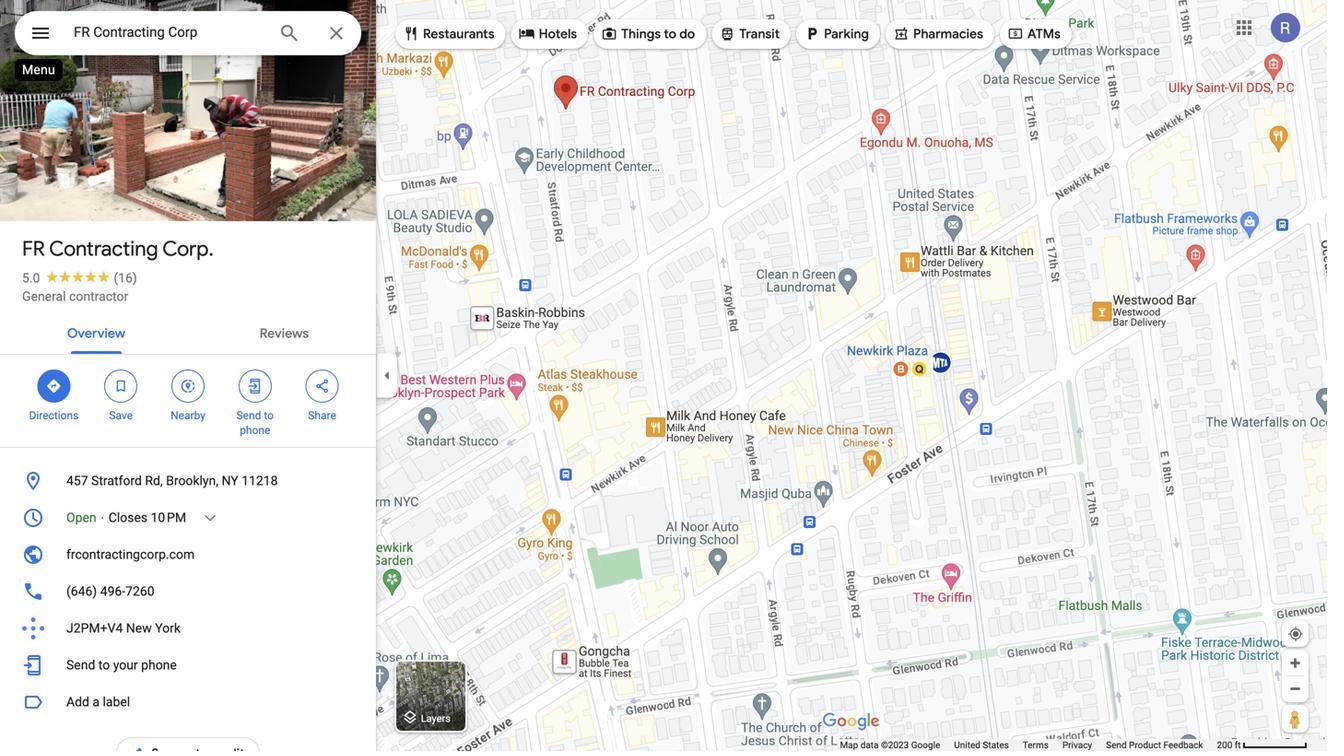 Task type: locate. For each thing, give the bounding box(es) containing it.
©2023
[[881, 740, 909, 751]]

product
[[1129, 740, 1161, 751]]

1 vertical spatial send
[[66, 658, 95, 673]]

to left your
[[98, 658, 110, 673]]

label
[[103, 694, 130, 710]]

2 vertical spatial to
[[98, 658, 110, 673]]

send up add in the bottom of the page
[[66, 658, 95, 673]]

None field
[[74, 21, 264, 43]]

0 horizontal spatial phone
[[141, 658, 177, 673]]

do
[[679, 26, 695, 42]]

to inside send to phone
[[264, 409, 274, 422]]

0 vertical spatial send
[[236, 409, 261, 422]]

open ⋅ closes 10 pm
[[66, 510, 186, 525]]

send to your phone button
[[0, 647, 376, 684]]

(646)
[[66, 584, 97, 599]]

corp.
[[162, 236, 214, 262]]

contractor
[[69, 289, 128, 304]]

stratford
[[91, 473, 142, 488]]

phone
[[240, 424, 270, 437], [141, 658, 177, 673]]

things
[[621, 26, 661, 42]]

(646) 496-7260
[[66, 584, 154, 599]]

457 stratford rd, brooklyn, ny 11218 button
[[0, 463, 376, 500]]

tab list
[[0, 310, 376, 354]]

zoom in image
[[1288, 656, 1302, 670]]

0 horizontal spatial send
[[66, 658, 95, 673]]

496-
[[100, 584, 125, 599]]

200 ft
[[1217, 740, 1241, 751]]

0 vertical spatial to
[[664, 26, 676, 42]]

(646) 496-7260 button
[[0, 573, 376, 610]]

1 horizontal spatial phone
[[240, 424, 270, 437]]

add a label button
[[0, 684, 376, 721]]

send to phone
[[236, 409, 274, 437]]

send inside "button"
[[66, 658, 95, 673]]

to
[[664, 26, 676, 42], [264, 409, 274, 422], [98, 658, 110, 673]]

your
[[113, 658, 138, 673]]

0 horizontal spatial to
[[98, 658, 110, 673]]

j2pm+v4 new york button
[[0, 610, 376, 647]]


[[519, 24, 535, 44]]


[[403, 24, 419, 44]]

send left the "product" in the bottom of the page
[[1106, 740, 1127, 751]]


[[46, 376, 62, 396]]


[[893, 24, 910, 44]]

ft
[[1235, 740, 1241, 751]]

ny
[[222, 473, 238, 488]]

⋅
[[100, 510, 105, 525]]

to left "do"
[[664, 26, 676, 42]]

restaurants
[[423, 26, 495, 42]]

general contractor
[[22, 289, 128, 304]]

tab list containing overview
[[0, 310, 376, 354]]

0 vertical spatial phone
[[240, 424, 270, 437]]

2 horizontal spatial send
[[1106, 740, 1127, 751]]

send inside send to phone
[[236, 409, 261, 422]]

send for send to your phone
[[66, 658, 95, 673]]

footer
[[840, 739, 1217, 751]]

1 horizontal spatial to
[[264, 409, 274, 422]]

a
[[93, 694, 100, 710]]

overview button
[[52, 310, 140, 354]]

1 horizontal spatial send
[[236, 409, 261, 422]]

phone right your
[[141, 658, 177, 673]]

hotels
[[539, 26, 577, 42]]

data
[[861, 740, 879, 751]]

to left share
[[264, 409, 274, 422]]

save
[[109, 409, 133, 422]]

7260
[[125, 584, 154, 599]]

phone down 
[[240, 424, 270, 437]]

 search field
[[15, 11, 361, 59]]

closes
[[108, 510, 148, 525]]

2 horizontal spatial to
[[664, 26, 676, 42]]

photo of fr contracting corp. image
[[0, 0, 376, 252]]

to inside " things to do"
[[664, 26, 676, 42]]

fr contracting corp. main content
[[0, 0, 376, 751]]


[[113, 376, 129, 396]]

send inside button
[[1106, 740, 1127, 751]]

google maps element
[[0, 0, 1327, 751]]

contracting
[[49, 236, 158, 262]]

photos
[[75, 182, 121, 200]]

show street view coverage image
[[1282, 705, 1309, 733]]

general
[[22, 289, 66, 304]]


[[804, 24, 820, 44]]

send down 
[[236, 409, 261, 422]]

200
[[1217, 740, 1232, 751]]

1 vertical spatial to
[[264, 409, 274, 422]]

234 photos
[[47, 182, 121, 200]]

1 vertical spatial phone
[[141, 658, 177, 673]]

york
[[155, 621, 181, 636]]

footer containing map data ©2023 google
[[840, 739, 1217, 751]]

234
[[47, 182, 72, 200]]

google
[[911, 740, 940, 751]]

2 vertical spatial send
[[1106, 740, 1127, 751]]

privacy button
[[1062, 739, 1092, 751]]

hours image
[[22, 507, 44, 529]]

to inside "button"
[[98, 658, 110, 673]]


[[247, 376, 263, 396]]


[[29, 20, 52, 47]]



Task type: describe. For each thing, give the bounding box(es) containing it.
terms
[[1023, 740, 1049, 751]]

 button
[[15, 11, 66, 59]]

reviews button
[[245, 310, 324, 354]]

fr
[[22, 236, 45, 262]]

FR Contracting Corp field
[[15, 11, 361, 55]]

frcontractingcorp.com
[[66, 547, 195, 562]]

brooklyn,
[[166, 473, 218, 488]]

rd,
[[145, 473, 163, 488]]


[[601, 24, 618, 44]]

add a label
[[66, 694, 130, 710]]

send for send product feedback
[[1106, 740, 1127, 751]]

zoom out image
[[1288, 682, 1302, 696]]

layers
[[421, 713, 451, 724]]

to for send to your phone
[[98, 658, 110, 673]]

send product feedback
[[1106, 740, 1203, 751]]

share
[[308, 409, 336, 422]]

 transit
[[719, 24, 780, 44]]


[[719, 24, 736, 44]]

show your location image
[[1287, 626, 1304, 642]]

united states
[[954, 740, 1009, 751]]

united states button
[[954, 739, 1009, 751]]

 parking
[[804, 24, 869, 44]]

 atms
[[1007, 24, 1061, 44]]

 things to do
[[601, 24, 695, 44]]

nearby
[[171, 409, 205, 422]]

frcontractingcorp.com link
[[0, 536, 376, 573]]

send for send to phone
[[236, 409, 261, 422]]

phone inside send to phone
[[240, 424, 270, 437]]

send to your phone
[[66, 658, 177, 673]]

united
[[954, 740, 981, 751]]

457
[[66, 473, 88, 488]]

 restaurants
[[403, 24, 495, 44]]

11218
[[242, 473, 278, 488]]

parking
[[824, 26, 869, 42]]

457 stratford rd, brooklyn, ny 11218
[[66, 473, 278, 488]]

feedback
[[1163, 740, 1203, 751]]

privacy
[[1062, 740, 1092, 751]]

map
[[840, 740, 858, 751]]

to for send to phone
[[264, 409, 274, 422]]

pharmacies
[[913, 26, 983, 42]]

 pharmacies
[[893, 24, 983, 44]]

atms
[[1028, 26, 1061, 42]]

terms button
[[1023, 739, 1049, 751]]

(16)
[[114, 270, 137, 286]]

map data ©2023 google
[[840, 740, 940, 751]]

google account: ruby anderson  
(rubyanndersson@gmail.com) image
[[1271, 13, 1300, 43]]

10 pm
[[151, 510, 186, 525]]

16 reviews element
[[114, 270, 137, 286]]

information for fr contracting corp. region
[[0, 463, 376, 684]]

reviews
[[260, 325, 309, 342]]

collapse side panel image
[[377, 365, 397, 386]]

show open hours for the week image
[[202, 510, 218, 526]]

phone inside "button"
[[141, 658, 177, 673]]

send product feedback button
[[1106, 739, 1203, 751]]

overview
[[67, 325, 125, 342]]

open
[[66, 510, 96, 525]]

actions for fr contracting corp. region
[[0, 355, 376, 447]]

states
[[983, 740, 1009, 751]]

transit
[[739, 26, 780, 42]]

j2pm+v4 new york
[[66, 621, 181, 636]]

5.0 stars image
[[40, 270, 114, 282]]

j2pm+v4
[[66, 621, 123, 636]]


[[180, 376, 196, 396]]

5.0
[[22, 270, 40, 286]]

general contractor button
[[22, 288, 128, 306]]

new
[[126, 621, 152, 636]]

add
[[66, 694, 89, 710]]

234 photos button
[[14, 175, 128, 207]]

footer inside google maps element
[[840, 739, 1217, 751]]

none field inside fr contracting corp field
[[74, 21, 264, 43]]

tab list inside google maps element
[[0, 310, 376, 354]]

fr contracting corp.
[[22, 236, 214, 262]]

directions
[[29, 409, 79, 422]]

 hotels
[[519, 24, 577, 44]]


[[314, 376, 330, 396]]


[[1007, 24, 1024, 44]]

200 ft button
[[1217, 740, 1308, 751]]



Task type: vqa. For each thing, say whether or not it's contained in the screenshot.
Google Account: Augustus Odena  
(augustus@adept.ai) ICON
no



